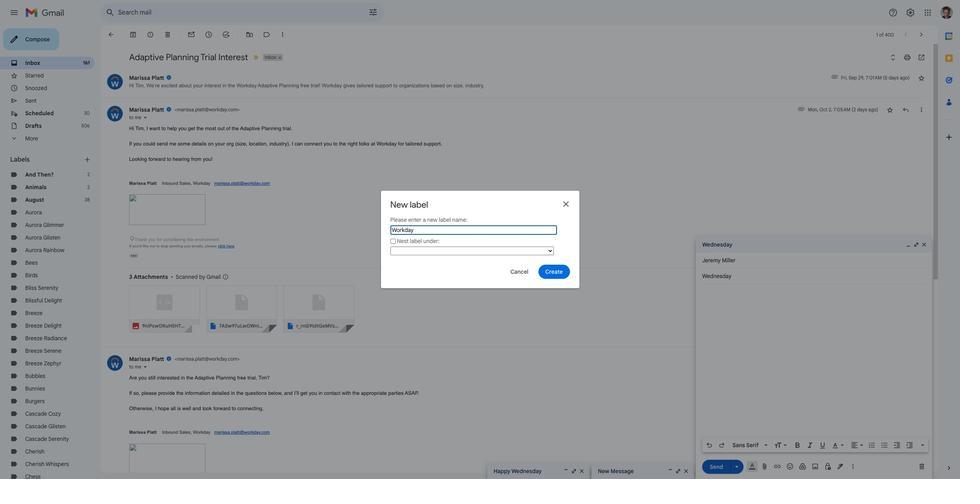 Task type: locate. For each thing, give the bounding box(es) containing it.
1 vertical spatial and
[[193, 406, 201, 412]]

marissa.platt@
[[214, 181, 244, 186], [214, 430, 244, 435]]

> for •  scanned by gmail
[[237, 107, 240, 113]]

inbound down 'all' at the bottom
[[162, 430, 178, 435]]

forward down send
[[148, 156, 166, 162]]

inbound
[[162, 181, 178, 186], [162, 430, 178, 435]]

1 marissa.platt@workday.com from the top
[[177, 107, 237, 113]]

2 horizontal spatial in
[[319, 390, 323, 396]]

more
[[25, 135, 38, 142]]

2 horizontal spatial planning
[[261, 126, 281, 131]]

i left 'can' on the top left of page
[[292, 141, 293, 147]]

2 cherish from the top
[[25, 461, 45, 468]]

breeze down 'blissful'
[[25, 310, 43, 317]]

2 vertical spatial if
[[129, 390, 132, 396]]

1 vertical spatial sales,
[[179, 430, 192, 435]]

th ank  you for considering the environment.
[[135, 237, 220, 242]]

workday.com for (size,
[[244, 181, 270, 186]]

1 horizontal spatial of
[[879, 32, 884, 38]]

workday, inc image
[[107, 106, 123, 122], [107, 355, 123, 371]]

1 > from the top
[[237, 107, 240, 113]]

1 horizontal spatial forward
[[213, 406, 230, 412]]

if left you'd
[[129, 244, 131, 248]]

inbox inside inbox button
[[265, 54, 276, 60]]

cherish down cherish link
[[25, 461, 45, 468]]

1 breeze from the top
[[25, 310, 43, 317]]

to me up hi
[[129, 115, 141, 120]]

0 vertical spatial sales,
[[179, 181, 192, 186]]

of right out
[[226, 126, 230, 131]]

30
[[84, 110, 90, 116]]

planning left trial
[[166, 52, 199, 63]]

1 horizontal spatial planning
[[216, 375, 236, 381]]

2 vertical spatial cascade
[[25, 436, 47, 443]]

verified sender image
[[166, 107, 172, 112]]

of right '1'
[[879, 32, 884, 38]]

1 marissa platt from the top
[[129, 106, 164, 113]]

5 breeze from the top
[[25, 360, 43, 367]]

1 horizontal spatial inbox
[[265, 54, 276, 60]]

inbox up starred link
[[25, 59, 40, 67]]

marissa.platt@workday.com for scanned
[[177, 107, 237, 113]]

1 marissa platt cell from the top
[[129, 106, 240, 113]]

inbound  sales, workday marissa.platt@ workday.com down look
[[161, 430, 270, 435]]

0 vertical spatial workday.com
[[244, 181, 270, 186]]

sales, for is
[[179, 430, 192, 435]]

can
[[295, 141, 303, 147]]

1 vertical spatial 2
[[87, 184, 90, 190]]

4 aurora from the top
[[25, 247, 42, 254]]

4r23xxvbazq0mid1esuy4kwxadfo
[[264, 323, 349, 329]]

here
[[227, 244, 234, 248]]

1 < from the top
[[175, 107, 177, 113]]

settings image
[[906, 8, 915, 17]]

0 vertical spatial cascade
[[25, 411, 47, 418]]

name:
[[452, 217, 468, 224]]

3 breeze from the top
[[25, 335, 43, 342]]

2 vertical spatial planning
[[216, 375, 236, 381]]

1 horizontal spatial in
[[231, 390, 235, 396]]

3 attachments •  scanned by gmail
[[129, 273, 221, 280]]

add attachment to drive r_rng9tdtgemvzf2zo8aghahb9933p4wz4yfgsufof0 image
[[313, 318, 321, 326]]

< for sales,
[[175, 356, 177, 362]]

2 < from the top
[[175, 356, 177, 362]]

2 cascade from the top
[[25, 423, 47, 430]]

to up hi
[[129, 115, 133, 120]]

serenity up blissful delight link at bottom left
[[38, 285, 58, 292]]

0 horizontal spatial i
[[146, 126, 148, 131]]

cascade down 'cascade cozy' on the left bottom of the page
[[25, 423, 47, 430]]

1 vertical spatial delight
[[44, 322, 62, 329]]

1 vertical spatial i
[[292, 141, 293, 147]]

inbox for inbox link
[[25, 59, 40, 67]]

3 cascade from the top
[[25, 436, 47, 443]]

to left stop
[[156, 244, 160, 248]]

serene
[[44, 348, 61, 355]]

1 aurora from the top
[[25, 209, 42, 216]]

1 inbound from the top
[[162, 181, 178, 186]]

2 sales, from the top
[[179, 430, 192, 435]]

0 horizontal spatial planning
[[166, 52, 199, 63]]

marissa platt down looking
[[129, 181, 157, 186]]

marissa platt down otherwise,
[[129, 430, 157, 435]]

to me up are
[[129, 364, 141, 370]]

161
[[83, 60, 90, 66]]

3 marissa platt from the top
[[129, 356, 164, 363]]

aurora for aurora glisten
[[25, 234, 42, 241]]

to left help
[[162, 126, 166, 131]]

the right out
[[232, 126, 239, 131]]

under:
[[423, 238, 440, 245]]

< right verified sender image
[[175, 107, 177, 113]]

list
[[101, 66, 925, 479]]

adaptive up location,
[[240, 126, 260, 131]]

cascade down the "burgers"
[[25, 411, 47, 418]]

2 marissa.platt@ from the top
[[214, 430, 244, 435]]

1 workday.com from the top
[[244, 181, 270, 186]]

the left most
[[197, 126, 204, 131]]

delight up radiance at the left bottom of the page
[[44, 322, 62, 329]]

1 horizontal spatial i
[[155, 406, 156, 412]]

0 horizontal spatial inbox
[[25, 59, 40, 67]]

1 vertical spatial cascade
[[25, 423, 47, 430]]

cascade
[[25, 411, 47, 418], [25, 423, 47, 430], [25, 436, 47, 443]]

i right tim, at the left of page
[[146, 126, 148, 131]]

adaptive down the report spam image at top
[[129, 52, 164, 63]]

get
[[188, 126, 195, 131], [300, 390, 308, 396]]

planning left free
[[216, 375, 236, 381]]

bubbles
[[25, 373, 45, 380]]

workday for are you still interested in the adaptive planning free trial, tim?
[[193, 430, 210, 435]]

r_rng9tdtgemvzf2zo8aghahb9933p4wz4yfgsufof0 link
[[283, 286, 420, 333]]

cherish for cherish whispers
[[25, 461, 45, 468]]

if you could send me some details on your org (size, location, industry), i can connect you to the right folks at workday for tailored support.
[[129, 141, 442, 147]]

2 2 from the top
[[87, 184, 90, 190]]

1 horizontal spatial please
[[205, 244, 217, 248]]

38
[[85, 197, 90, 203]]

1 vertical spatial if
[[129, 244, 131, 248]]

0 vertical spatial and
[[284, 390, 293, 396]]

by
[[199, 273, 205, 280]]

1 vertical spatial inbound
[[162, 430, 178, 435]]

to me for marissa platt
[[129, 364, 141, 370]]

looking
[[129, 156, 147, 162]]

> up 'hi tim, i want to help you get the most out of the adaptive planning trial.'
[[237, 107, 240, 113]]

inbox inside labels navigation
[[25, 59, 40, 67]]

0 vertical spatial get
[[188, 126, 195, 131]]

trial
[[201, 52, 216, 63]]

cozy
[[48, 411, 61, 418]]

0 vertical spatial adaptive
[[129, 52, 164, 63]]

0 vertical spatial 2
[[87, 172, 90, 178]]

if so, please provide the information detailed in the questions below, and i'll get you in contact with the appropriate parties asap.
[[129, 390, 421, 396]]

0 vertical spatial glisten
[[43, 234, 61, 241]]

1 if from the top
[[129, 141, 132, 147]]

search mail image
[[103, 6, 117, 20]]

0 vertical spatial >
[[237, 107, 240, 113]]

0 vertical spatial if
[[129, 141, 132, 147]]

1 of 400
[[876, 32, 894, 38]]

2 > from the top
[[237, 356, 240, 362]]

1 < marissa.platt@workday.com > from the top
[[175, 107, 240, 113]]

breeze delight link
[[25, 322, 62, 329]]

inbox right important mainly because you often read messages with this label. switch
[[265, 54, 276, 60]]

nest
[[397, 238, 409, 245]]

mon, oct 2, 7:05 am (2 days ago)
[[808, 107, 878, 113]]

are
[[129, 375, 137, 381]]

1 vertical spatial < marissa.platt@workday.com >
[[175, 356, 240, 362]]

for
[[398, 141, 404, 147], [157, 237, 162, 242]]

1 inbound  sales, workday marissa.platt@ workday.com from the top
[[161, 181, 270, 186]]

2
[[87, 172, 90, 178], [87, 184, 90, 190]]

marissa down looking
[[129, 181, 146, 186]]

download attachment 9nlpcwokuh5ht-e4t7iirlvlco2lxxdeh2fgkh2prgi image
[[143, 318, 152, 326]]

1 vertical spatial marissa platt cell
[[129, 356, 240, 363]]

snoozed link
[[25, 85, 47, 92]]

2 workday, inc image from the top
[[107, 355, 123, 371]]

1 vertical spatial of
[[226, 126, 230, 131]]

label up enter
[[410, 200, 428, 210]]

looking forward to hearing from you!
[[129, 156, 212, 162]]

serenity for bliss serenity
[[38, 285, 58, 292]]

1 vertical spatial >
[[237, 356, 240, 362]]

and
[[25, 171, 36, 178]]

0 vertical spatial marissa platt cell
[[129, 106, 240, 113]]

1 vertical spatial forward
[[213, 406, 230, 412]]

mon,
[[808, 107, 818, 113]]

0 vertical spatial < marissa.platt@workday.com >
[[175, 107, 240, 113]]

1 vertical spatial for
[[157, 237, 162, 242]]

1 vertical spatial serenity
[[48, 436, 69, 443]]

0 horizontal spatial of
[[226, 126, 230, 131]]

1 vertical spatial get
[[300, 390, 308, 396]]

2 inbound  sales, workday marissa.platt@ workday.com from the top
[[161, 430, 270, 435]]

0 vertical spatial serenity
[[38, 285, 58, 292]]

1 vertical spatial please
[[142, 390, 157, 396]]

> for inbound  sales, workday
[[237, 356, 240, 362]]

the right 'provide'
[[176, 390, 183, 396]]

planning left trial. on the top left of page
[[261, 126, 281, 131]]

breeze
[[25, 310, 43, 317], [25, 322, 43, 329], [25, 335, 43, 342], [25, 348, 43, 355], [25, 360, 43, 367]]

1 vertical spatial label
[[439, 217, 451, 224]]

0 horizontal spatial and
[[193, 406, 201, 412]]

marissa platt cell up are you still interested in the adaptive planning free trial, tim?
[[129, 356, 240, 363]]

1 vertical spatial inbound  sales, workday marissa.platt@ workday.com
[[161, 430, 270, 435]]

interest
[[218, 52, 248, 63]]

inbound down looking forward to hearing from you!
[[162, 181, 178, 186]]

for left the tailored
[[398, 141, 404, 147]]

marissa.platt@ for looking forward to hearing from you!
[[214, 181, 244, 186]]

2 vertical spatial adaptive
[[195, 375, 214, 381]]

2 marissa platt cell from the top
[[129, 356, 240, 363]]

breeze up "bubbles" link
[[25, 360, 43, 367]]

marissa
[[129, 106, 150, 113], [129, 181, 146, 186], [129, 356, 150, 363], [129, 430, 146, 435]]

could
[[143, 141, 155, 147]]

and left the i'll at the bottom of the page
[[284, 390, 293, 396]]

0 vertical spatial forward
[[148, 156, 166, 162]]

folks
[[359, 141, 369, 147]]

1 cherish from the top
[[25, 448, 45, 455]]

planning
[[166, 52, 199, 63], [261, 126, 281, 131], [216, 375, 236, 381]]

0 vertical spatial delight
[[44, 297, 62, 304]]

0 vertical spatial marissa.platt@
[[214, 181, 244, 186]]

1 vertical spatial workday, inc image
[[107, 355, 123, 371]]

get up some
[[188, 126, 195, 131]]

1 marissa from the top
[[129, 106, 150, 113]]

1 vertical spatial <
[[175, 356, 177, 362]]

9nlpcwokuh5ht-e4t7iirlvlco2lxxdeh2fgkh2prgi
[[142, 323, 262, 329]]

in right detailed
[[231, 390, 235, 396]]

< marissa.platt@workday.com > up most
[[175, 107, 240, 113]]

2 marissa.platt@workday.com from the top
[[177, 356, 237, 362]]

to up are
[[129, 364, 133, 370]]

for up stop
[[157, 237, 162, 242]]

breeze up breeze zephyr 'link'
[[25, 348, 43, 355]]

1 sales, from the top
[[179, 181, 192, 186]]

to me for 3
[[129, 115, 141, 120]]

1 marissa.platt@ from the top
[[214, 181, 244, 186]]

scheduled link
[[25, 110, 54, 117]]

glimmer
[[43, 222, 64, 229]]

connect
[[304, 141, 322, 147]]

cascade for cascade serenity
[[25, 436, 47, 443]]

you right connect
[[324, 141, 332, 147]]

add attachment to drive 9nlpcwokuh5ht-e4t7iirlvlco2lxxdeh2fgkh2prgi image
[[158, 318, 167, 326]]

1 vertical spatial marissa.platt@
[[214, 430, 244, 435]]

marissa platt cell for •
[[129, 106, 240, 113]]

if down hi
[[129, 141, 132, 147]]

download attachment 7asw97ulwownid-4r23xxvbazq0mid1esuy4kwxadfo image
[[221, 318, 229, 326]]

2 vertical spatial label
[[410, 238, 422, 245]]

marissa.platt@workday.com up most
[[177, 107, 237, 113]]

< for attachments
[[175, 107, 177, 113]]

attachments
[[134, 273, 168, 280]]

marissa up are
[[129, 356, 150, 363]]

scheduled
[[25, 110, 54, 117]]

cascade up cherish link
[[25, 436, 47, 443]]

2 for and then?
[[87, 172, 90, 178]]

3 marissa from the top
[[129, 356, 150, 363]]

0 vertical spatial workday, inc image
[[107, 106, 123, 122]]

< marissa.platt@workday.com >
[[175, 107, 240, 113], [175, 356, 240, 362]]

0 vertical spatial please
[[205, 244, 217, 248]]

to left connecting.
[[232, 406, 236, 412]]

considering
[[163, 237, 186, 242]]

free
[[237, 375, 246, 381]]

if left so,
[[129, 390, 132, 396]]

in right interested
[[181, 375, 185, 381]]

workday.com for below,
[[244, 430, 270, 435]]

starred link
[[25, 72, 44, 79]]

0 vertical spatial <
[[175, 107, 177, 113]]

you right ank
[[148, 237, 155, 242]]

adaptive up information on the left bottom of page
[[195, 375, 214, 381]]

the
[[197, 126, 204, 131], [232, 126, 239, 131], [339, 141, 346, 147], [187, 237, 193, 242], [186, 375, 193, 381], [176, 390, 183, 396], [236, 390, 243, 396], [352, 390, 360, 396]]

1 cascade from the top
[[25, 411, 47, 418]]

from
[[191, 156, 201, 162]]

1 to me from the top
[[129, 115, 141, 120]]

1 horizontal spatial and
[[284, 390, 293, 396]]

0 horizontal spatial in
[[181, 375, 185, 381]]

you!
[[203, 156, 212, 162]]

please
[[205, 244, 217, 248], [142, 390, 157, 396]]

1 vertical spatial workday.com
[[244, 430, 270, 435]]

1 vertical spatial to me
[[129, 364, 141, 370]]

aurora rainbow link
[[25, 247, 65, 254]]

1 vertical spatial adaptive
[[240, 126, 260, 131]]

get right the i'll at the bottom of the page
[[300, 390, 308, 396]]

like
[[143, 244, 149, 248]]

2 aurora from the top
[[25, 222, 42, 229]]

2 if from the top
[[129, 244, 131, 248]]

2 breeze from the top
[[25, 322, 43, 329]]

send
[[157, 141, 168, 147]]

starred
[[25, 72, 44, 79]]

serenity down cascade glisten
[[48, 436, 69, 443]]

aurora rainbow
[[25, 247, 65, 254]]

marissa platt cell
[[129, 106, 240, 113], [129, 356, 240, 363]]

to left the right
[[333, 141, 338, 147]]

drafts link
[[25, 122, 42, 130]]

delight down bliss serenity
[[44, 297, 62, 304]]

the up information on the left bottom of page
[[186, 375, 193, 381]]

please enter a new label name:
[[390, 217, 468, 224]]

> up free
[[237, 356, 240, 362]]

0 vertical spatial label
[[410, 200, 428, 210]]

bliss serenity
[[25, 285, 58, 292]]

3 aurora from the top
[[25, 234, 42, 241]]

7asw97ulwownid-
[[219, 323, 264, 329]]

inbound for hope
[[162, 430, 178, 435]]

None search field
[[101, 3, 384, 22]]

< right verified sender icon
[[175, 356, 177, 362]]

2 vertical spatial workday
[[193, 430, 210, 435]]

7asw97ulwownid-4r23xxvbazq0mid1esuy4kwxadfo link
[[206, 286, 349, 333]]

breeze for breeze link
[[25, 310, 43, 317]]

1 horizontal spatial get
[[300, 390, 308, 396]]

cherish whispers link
[[25, 461, 69, 468]]

< marissa.platt@workday.com > up are you still interested in the adaptive planning free trial, tim?
[[175, 356, 240, 362]]

0 vertical spatial of
[[879, 32, 884, 38]]

tab list
[[938, 25, 960, 451]]

marissa platt up tim, at the left of page
[[129, 106, 164, 113]]

2 inbound from the top
[[162, 430, 178, 435]]

1 horizontal spatial for
[[398, 141, 404, 147]]

environment.
[[195, 237, 220, 242]]

appropriate
[[361, 390, 387, 396]]

workday right at
[[377, 141, 397, 147]]

0 vertical spatial inbound  sales, workday marissa.platt@ workday.com
[[161, 181, 270, 186]]

1 workday, inc image from the top
[[107, 106, 123, 122]]

1 vertical spatial marissa.platt@workday.com
[[177, 356, 237, 362]]

0 vertical spatial inbound
[[162, 181, 178, 186]]

breeze zephyr
[[25, 360, 61, 367]]

click here link
[[218, 244, 234, 248]]

workday, inc image for marissa platt
[[107, 355, 123, 371]]

1 2 from the top
[[87, 172, 90, 178]]

label right new
[[439, 217, 451, 224]]

add attachment to drive 7asw97ulwownid-4r23xxvbazq0mid1esuy4kwxadfo image
[[236, 318, 244, 326]]

0 vertical spatial to me
[[129, 115, 141, 120]]

2 workday.com from the top
[[244, 430, 270, 435]]

inbound  sales, workday marissa.platt@ workday.com down you!
[[161, 181, 270, 186]]

Not starred checkbox
[[886, 106, 894, 114]]

cherish up cherish whispers 'link'
[[25, 448, 45, 455]]

i left hope
[[155, 406, 156, 412]]

2 for animals
[[87, 184, 90, 190]]

0 vertical spatial for
[[398, 141, 404, 147]]

breeze up breeze serene
[[25, 335, 43, 342]]

to left the hearing
[[167, 156, 171, 162]]

0 horizontal spatial get
[[188, 126, 195, 131]]

sales, down the hearing
[[179, 181, 192, 186]]

4 marissa from the top
[[129, 430, 146, 435]]

on
[[208, 141, 214, 147]]

trial,
[[247, 375, 257, 381]]

marissa platt cell up help
[[129, 106, 240, 113]]

marissa up tim, at the left of page
[[129, 106, 150, 113]]

serenity for cascade serenity
[[48, 436, 69, 443]]

e4t7iirlvlco2lxxdeh2fgkh2prgi
[[183, 323, 262, 329]]

and right well
[[193, 406, 201, 412]]

1 vertical spatial cherish
[[25, 461, 45, 468]]

2 < marissa.platt@workday.com > from the top
[[175, 356, 240, 362]]

so,
[[133, 390, 140, 396]]

breeze for breeze radiance
[[25, 335, 43, 342]]

marissa platt
[[129, 106, 164, 113], [129, 181, 157, 186], [129, 356, 164, 363], [129, 430, 157, 435]]

and then?
[[25, 171, 54, 178]]

aurora glisten
[[25, 234, 61, 241]]

please down environment.
[[205, 244, 217, 248]]

breeze down breeze link
[[25, 322, 43, 329]]

label
[[410, 200, 428, 210], [439, 217, 451, 224], [410, 238, 422, 245]]

label right nest
[[410, 238, 422, 245]]

1 vertical spatial workday
[[193, 181, 210, 186]]

please right so,
[[142, 390, 157, 396]]

information
[[185, 390, 210, 396]]

0 vertical spatial cherish
[[25, 448, 45, 455]]

0 vertical spatial i
[[146, 126, 148, 131]]

animals link
[[25, 184, 47, 191]]

sales, down well
[[179, 430, 192, 435]]

3 if from the top
[[129, 390, 132, 396]]

1 vertical spatial glisten
[[48, 423, 66, 430]]

you
[[178, 126, 187, 131], [133, 141, 142, 147], [324, 141, 332, 147], [148, 237, 155, 242], [184, 244, 190, 248], [138, 375, 147, 381], [309, 390, 317, 396]]

you'd
[[132, 244, 142, 248]]

marissa platt up still
[[129, 356, 164, 363]]

workday down from
[[193, 181, 210, 186]]

0 vertical spatial marissa.platt@workday.com
[[177, 107, 237, 113]]

breeze for breeze serene
[[25, 348, 43, 355]]

if you'd like me to stop sending you emails, please click here
[[129, 244, 234, 248]]

2 to me from the top
[[129, 364, 141, 370]]

in left contact
[[319, 390, 323, 396]]

aurora up bees link
[[25, 247, 42, 254]]

inbound  sales, workday marissa.platt@ workday.com for you!
[[161, 181, 270, 186]]

4 breeze from the top
[[25, 348, 43, 355]]

2 marissa from the top
[[129, 181, 146, 186]]



Task type: vqa. For each thing, say whether or not it's contained in the screenshot.
the 9nlPcwOKuH5HT-E4t7iIRlVLCo2LXxdeH2FGkH2prGI link
yes



Task type: describe. For each thing, give the bounding box(es) containing it.
2 horizontal spatial adaptive
[[240, 126, 260, 131]]

drafts
[[25, 122, 42, 130]]

more button
[[0, 132, 94, 145]]

0 horizontal spatial adaptive
[[129, 52, 164, 63]]

new label
[[390, 200, 428, 210]]

me right 'like' on the left bottom of page
[[150, 244, 155, 248]]

contact
[[324, 390, 341, 396]]

below,
[[268, 390, 283, 396]]

help
[[167, 126, 177, 131]]

inbox button
[[263, 54, 277, 61]]

label for nest label under:
[[410, 238, 422, 245]]

Please enter a new label name: field
[[390, 226, 557, 235]]

important mainly because you often read messages with this label. switch
[[252, 54, 260, 61]]

breeze link
[[25, 310, 43, 317]]

breeze delight
[[25, 322, 62, 329]]

mon, oct 2, 7:05 am (2 days ago) cell
[[808, 106, 878, 114]]

breeze zephyr link
[[25, 360, 61, 367]]

labels heading
[[10, 156, 83, 164]]

compose
[[25, 36, 50, 43]]

the left the right
[[339, 141, 346, 147]]

2 vertical spatial i
[[155, 406, 156, 412]]

compose button
[[3, 28, 59, 50]]

3
[[129, 273, 132, 280]]

burgers link
[[25, 398, 45, 405]]

marissa.platt@workday.com for marissa.platt@
[[177, 356, 237, 362]]

bubbles link
[[25, 373, 45, 380]]

platt down looking
[[147, 181, 157, 186]]

glisten for cascade glisten
[[48, 423, 66, 430]]

me right send
[[169, 141, 176, 147]]

< marissa.platt@workday.com > for marissa.platt@
[[175, 356, 240, 362]]

th
[[135, 237, 140, 242]]

cascade glisten
[[25, 423, 66, 430]]

bees
[[25, 259, 38, 267]]

hi tim, i want to help you get the most out of the adaptive planning trial.
[[129, 126, 292, 131]]

ago)
[[868, 107, 878, 113]]

if for if you could send me some details on your org (size, location, industry), i can connect you to the right folks at workday for tailored support.
[[129, 141, 132, 147]]

hi
[[129, 126, 134, 131]]

0 vertical spatial planning
[[166, 52, 199, 63]]

0 horizontal spatial please
[[142, 390, 157, 396]]

aurora glimmer link
[[25, 222, 64, 229]]

cherish whispers
[[25, 461, 69, 468]]

advanced search options image
[[365, 4, 381, 20]]

a
[[423, 217, 426, 224]]

9nlpcwokuh5ht-e4t7iirlvlco2lxxdeh2fgkh2prgi link
[[129, 286, 262, 333]]

stop
[[161, 244, 168, 248]]

burgers
[[25, 398, 45, 405]]

breeze radiance link
[[25, 335, 67, 342]]

cherish for cherish link
[[25, 448, 45, 455]]

platt left verified sender image
[[152, 106, 164, 113]]

1 vertical spatial planning
[[261, 126, 281, 131]]

add to tasks image
[[222, 31, 230, 39]]

glisten for aurora glisten
[[43, 234, 61, 241]]

all
[[171, 406, 176, 412]]

birds link
[[25, 272, 38, 279]]

breeze for breeze delight
[[25, 322, 43, 329]]

sent
[[25, 97, 37, 104]]

bliss serenity link
[[25, 285, 58, 292]]

labels navigation
[[0, 25, 101, 479]]

hearing
[[173, 156, 190, 162]]

gmail image
[[25, 5, 68, 20]]

platt left verified sender icon
[[152, 356, 164, 363]]

label for new label
[[410, 200, 428, 210]]

trial.
[[283, 126, 292, 131]]

is
[[177, 406, 181, 412]]

days
[[857, 107, 867, 113]]

org
[[226, 141, 234, 147]]

archive image
[[129, 31, 137, 39]]

older image
[[918, 31, 925, 39]]

otherwise,
[[129, 406, 154, 412]]

2 horizontal spatial i
[[292, 141, 293, 147]]

tim?
[[259, 375, 270, 381]]

Nest label under: checkbox
[[390, 239, 395, 244]]

breeze radiance
[[25, 335, 67, 342]]

oct
[[820, 107, 827, 113]]

look
[[203, 406, 212, 412]]

bees link
[[25, 259, 38, 267]]

marissa platt cell for workday
[[129, 356, 240, 363]]

please
[[390, 217, 407, 224]]

breeze serene
[[25, 348, 61, 355]]

marissa.platt@ for otherwise, i hope all is well and look forward to connecting.
[[214, 430, 244, 435]]

gmail
[[207, 273, 221, 280]]

out
[[218, 126, 225, 131]]

parties
[[388, 390, 404, 396]]

new label alert dialog
[[381, 191, 579, 289]]

breeze serene link
[[25, 348, 61, 355]]

download attachment r_rng9tdtgemvzf2zo8aghahb9933p4wz4yfgsufof0 image
[[298, 318, 306, 326]]

0 horizontal spatial for
[[157, 237, 162, 242]]

want
[[149, 126, 160, 131]]

sales, for from
[[179, 181, 192, 186]]

new
[[427, 217, 438, 224]]

and then? link
[[25, 171, 54, 178]]

delight for breeze delight
[[44, 322, 62, 329]]

the down free
[[236, 390, 243, 396]]

adaptive planning trial interest
[[129, 52, 248, 63]]

delete image
[[164, 31, 172, 39]]

some
[[178, 141, 190, 147]]

location,
[[249, 141, 268, 147]]

you left emails,
[[184, 244, 190, 248]]

you left still
[[138, 375, 147, 381]]

0 horizontal spatial forward
[[148, 156, 166, 162]]

support.
[[424, 141, 442, 147]]

snooze image
[[205, 31, 213, 39]]

cascade for cascade cozy
[[25, 411, 47, 418]]

< marissa.platt@workday.com > for scanned
[[175, 107, 240, 113]]

2 marissa platt from the top
[[129, 181, 157, 186]]

the up emails,
[[187, 237, 193, 242]]

verified sender image
[[166, 356, 172, 362]]

me up tim, at the left of page
[[135, 115, 141, 120]]

aurora for aurora rainbow
[[25, 247, 42, 254]]

cherish link
[[25, 448, 45, 455]]

animals
[[25, 184, 47, 191]]

delight for blissful delight
[[44, 297, 62, 304]]

new label heading
[[390, 200, 428, 210]]

workday for hi tim, i want to help you get the most out of the adaptive planning trial.
[[193, 181, 210, 186]]

7asw97ulwownid-4r23xxvbazq0mid1esuy4kwxadfo
[[219, 323, 349, 329]]

7:05 am
[[834, 107, 851, 113]]

detailed
[[212, 390, 230, 396]]

snoozed
[[25, 85, 47, 92]]

you right help
[[178, 126, 187, 131]]

0 vertical spatial workday
[[377, 141, 397, 147]]

the right with
[[352, 390, 360, 396]]

400
[[885, 32, 894, 38]]

platt down otherwise,
[[147, 430, 157, 435]]

sending
[[169, 244, 183, 248]]

506
[[81, 123, 90, 129]]

well
[[182, 406, 191, 412]]

still
[[148, 375, 156, 381]]

radiance
[[44, 335, 67, 342]]

(2
[[852, 107, 856, 113]]

inbox for inbox button
[[265, 54, 276, 60]]

main menu image
[[9, 8, 19, 17]]

me up are
[[135, 364, 141, 370]]

binary file image
[[210, 323, 216, 329]]

list containing marissa platt
[[101, 66, 925, 479]]

you left could in the left top of the page
[[133, 141, 142, 147]]

inbound  sales, workday marissa.platt@ workday.com for well
[[161, 430, 270, 435]]

aurora for aurora link
[[25, 209, 42, 216]]

binary file image
[[287, 323, 293, 329]]

your
[[215, 141, 225, 147]]

inbound for to
[[162, 181, 178, 186]]

report spam image
[[146, 31, 154, 39]]

back to inbox image
[[107, 31, 115, 39]]

emails,
[[192, 244, 204, 248]]

if for if you'd like me to stop sending you emails, please click here
[[129, 244, 131, 248]]

you right the i'll at the bottom of the page
[[309, 390, 317, 396]]

interested
[[157, 375, 179, 381]]

4 marissa platt from the top
[[129, 430, 157, 435]]

inbox link
[[25, 59, 40, 67]]

workday, inc image for 3
[[107, 106, 123, 122]]

aurora glisten link
[[25, 234, 61, 241]]

breeze for breeze zephyr
[[25, 360, 43, 367]]

cascade for cascade glisten
[[25, 423, 47, 430]]

bliss
[[25, 285, 37, 292]]

if for if so, please provide the information detailed in the questions below, and i'll get you in contact with the appropriate parties asap.
[[129, 390, 132, 396]]

aurora glimmer
[[25, 222, 64, 229]]

image image
[[133, 323, 139, 329]]

1 horizontal spatial adaptive
[[195, 375, 214, 381]]

bunnies link
[[25, 385, 45, 392]]

aurora for aurora glimmer
[[25, 222, 42, 229]]

with
[[342, 390, 351, 396]]



